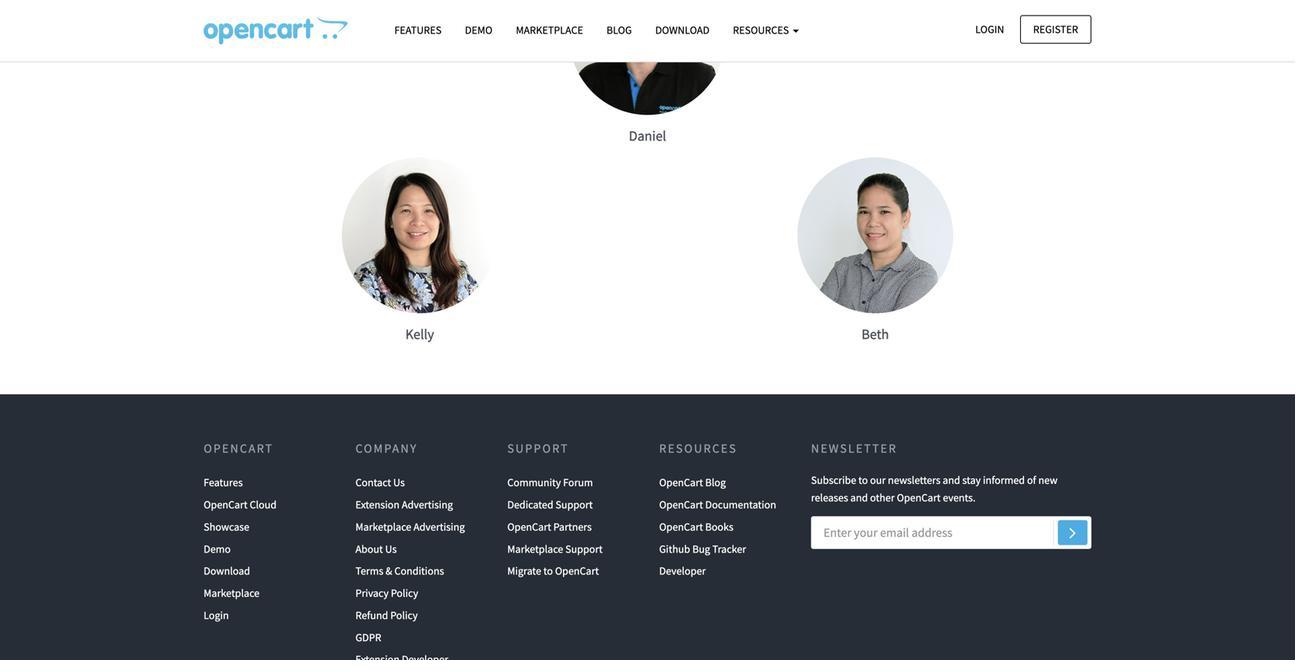 Task type: describe. For each thing, give the bounding box(es) containing it.
1 vertical spatial demo link
[[204, 538, 231, 560]]

beth ho image
[[798, 157, 954, 313]]

demo for right demo link
[[465, 23, 493, 37]]

to for migrate
[[544, 564, 553, 578]]

download for blog
[[656, 23, 710, 37]]

migrate to opencart link
[[508, 560, 599, 582]]

refund policy
[[356, 608, 418, 622]]

dedicated support link
[[508, 494, 593, 516]]

0 vertical spatial and
[[943, 473, 961, 487]]

other
[[871, 491, 895, 505]]

blog link
[[595, 16, 644, 44]]

forum
[[563, 475, 593, 489]]

cloud
[[250, 498, 277, 512]]

demo for bottommost demo link
[[204, 542, 231, 556]]

opencart - company image
[[204, 16, 348, 44]]

1 horizontal spatial demo link
[[454, 16, 505, 44]]

company
[[356, 441, 418, 456]]

opencart cloud link
[[204, 494, 277, 516]]

community forum link
[[508, 472, 593, 494]]

policy for privacy policy
[[391, 586, 419, 600]]

opencart inside "subscribe to our newsletters and stay informed of new releases and other opencart events."
[[897, 491, 941, 505]]

opencart books link
[[660, 516, 734, 538]]

extension advertising link
[[356, 494, 453, 516]]

download link for blog
[[644, 16, 722, 44]]

extension advertising
[[356, 498, 453, 512]]

1 vertical spatial resources
[[660, 441, 738, 456]]

gdpr link
[[356, 626, 382, 649]]

angle right image
[[1070, 523, 1077, 542]]

&
[[386, 564, 393, 578]]

register
[[1034, 22, 1079, 36]]

terms & conditions link
[[356, 560, 444, 582]]

contact us
[[356, 475, 405, 489]]

daniel kerr image
[[570, 0, 726, 115]]

support for marketplace
[[566, 542, 603, 556]]

download link for demo
[[204, 560, 250, 582]]

new
[[1039, 473, 1058, 487]]

us for contact us
[[394, 475, 405, 489]]

opencart for opencart blog
[[660, 475, 704, 489]]

support for dedicated
[[556, 498, 593, 512]]

marketplace advertising link
[[356, 516, 465, 538]]

dedicated support
[[508, 498, 593, 512]]

extension
[[356, 498, 400, 512]]

terms & conditions
[[356, 564, 444, 578]]

marketplace up migrate
[[508, 542, 564, 556]]

0 vertical spatial login
[[976, 22, 1005, 36]]

developer link
[[660, 560, 706, 582]]

opencart books
[[660, 520, 734, 534]]

of
[[1028, 473, 1037, 487]]

Enter your email address text field
[[812, 516, 1092, 549]]

0 horizontal spatial marketplace link
[[204, 582, 260, 604]]

our
[[871, 473, 886, 487]]

0 vertical spatial marketplace link
[[505, 16, 595, 44]]

bug
[[693, 542, 711, 556]]

0 horizontal spatial and
[[851, 491, 869, 505]]

releases
[[812, 491, 849, 505]]

download for demo
[[204, 564, 250, 578]]

kelly kerr image
[[342, 157, 498, 313]]

daniel
[[629, 127, 667, 144]]

advertising for extension advertising
[[402, 498, 453, 512]]

privacy
[[356, 586, 389, 600]]

privacy policy link
[[356, 582, 419, 604]]

opencart for opencart books
[[660, 520, 704, 534]]

opencart for opencart partners
[[508, 520, 552, 534]]

conditions
[[395, 564, 444, 578]]

showcase
[[204, 520, 250, 534]]

newsletter
[[812, 441, 898, 456]]

0 vertical spatial resources
[[733, 23, 792, 37]]

opencart blog link
[[660, 472, 726, 494]]

informed
[[984, 473, 1026, 487]]

documentation
[[706, 498, 777, 512]]

register link
[[1021, 15, 1092, 44]]

contact us link
[[356, 472, 405, 494]]



Task type: vqa. For each thing, say whether or not it's contained in the screenshot.
OPENCART Image
no



Task type: locate. For each thing, give the bounding box(es) containing it.
opencart down opencart blog link
[[660, 498, 704, 512]]

opencart up showcase
[[204, 498, 248, 512]]

1 vertical spatial blog
[[706, 475, 726, 489]]

opencart documentation link
[[660, 494, 777, 516]]

2 policy from the top
[[391, 608, 418, 622]]

opencart
[[204, 441, 274, 456], [660, 475, 704, 489], [897, 491, 941, 505], [204, 498, 248, 512], [660, 498, 704, 512], [508, 520, 552, 534], [660, 520, 704, 534], [555, 564, 599, 578]]

community forum
[[508, 475, 593, 489]]

0 vertical spatial download
[[656, 23, 710, 37]]

download inside download link
[[656, 23, 710, 37]]

us inside the 'about us' link
[[385, 542, 397, 556]]

1 vertical spatial download
[[204, 564, 250, 578]]

opencart inside opencart partners link
[[508, 520, 552, 534]]

1 vertical spatial marketplace link
[[204, 582, 260, 604]]

opencart down dedicated
[[508, 520, 552, 534]]

1 vertical spatial features
[[204, 475, 243, 489]]

github
[[660, 542, 691, 556]]

0 vertical spatial advertising
[[402, 498, 453, 512]]

advertising inside marketplace advertising link
[[414, 520, 465, 534]]

opencart down newsletters
[[897, 491, 941, 505]]

migrate
[[508, 564, 542, 578]]

1 vertical spatial features link
[[204, 472, 243, 494]]

0 vertical spatial policy
[[391, 586, 419, 600]]

advertising inside extension advertising link
[[402, 498, 453, 512]]

0 horizontal spatial login
[[204, 608, 229, 622]]

1 vertical spatial support
[[556, 498, 593, 512]]

and up the events.
[[943, 473, 961, 487]]

demo
[[465, 23, 493, 37], [204, 542, 231, 556]]

0 vertical spatial demo
[[465, 23, 493, 37]]

download link
[[644, 16, 722, 44], [204, 560, 250, 582]]

policy
[[391, 586, 419, 600], [391, 608, 418, 622]]

marketplace link
[[505, 16, 595, 44], [204, 582, 260, 604]]

marketplace support
[[508, 542, 603, 556]]

0 vertical spatial us
[[394, 475, 405, 489]]

0 vertical spatial blog
[[607, 23, 632, 37]]

dedicated
[[508, 498, 554, 512]]

tracker
[[713, 542, 747, 556]]

opencart inside migrate to opencart link
[[555, 564, 599, 578]]

privacy policy
[[356, 586, 419, 600]]

0 vertical spatial demo link
[[454, 16, 505, 44]]

features inside features link
[[395, 23, 442, 37]]

0 vertical spatial login link
[[963, 15, 1018, 44]]

resources
[[733, 23, 792, 37], [660, 441, 738, 456]]

refund
[[356, 608, 388, 622]]

to for subscribe
[[859, 473, 869, 487]]

support down the "partners" at the bottom of the page
[[566, 542, 603, 556]]

about
[[356, 542, 383, 556]]

0 horizontal spatial blog
[[607, 23, 632, 37]]

1 vertical spatial and
[[851, 491, 869, 505]]

opencart documentation
[[660, 498, 777, 512]]

kelly
[[406, 325, 434, 343]]

gdpr
[[356, 630, 382, 644]]

features for opencart cloud
[[204, 475, 243, 489]]

github bug tracker
[[660, 542, 747, 556]]

about us
[[356, 542, 397, 556]]

and
[[943, 473, 961, 487], [851, 491, 869, 505]]

opencart up opencart documentation
[[660, 475, 704, 489]]

1 vertical spatial login link
[[204, 604, 229, 626]]

advertising for marketplace advertising
[[414, 520, 465, 534]]

support up the "partners" at the bottom of the page
[[556, 498, 593, 512]]

0 horizontal spatial features
[[204, 475, 243, 489]]

us right about
[[385, 542, 397, 556]]

1 horizontal spatial marketplace link
[[505, 16, 595, 44]]

1 horizontal spatial blog
[[706, 475, 726, 489]]

features link
[[383, 16, 454, 44], [204, 472, 243, 494]]

0 horizontal spatial demo
[[204, 542, 231, 556]]

marketplace support link
[[508, 538, 603, 560]]

community
[[508, 475, 561, 489]]

migrate to opencart
[[508, 564, 599, 578]]

opencart partners
[[508, 520, 592, 534]]

1 horizontal spatial login
[[976, 22, 1005, 36]]

marketplace down showcase link on the bottom of page
[[204, 586, 260, 600]]

opencart inside opencart documentation link
[[660, 498, 704, 512]]

us inside contact us link
[[394, 475, 405, 489]]

subscribe to our newsletters and stay informed of new releases and other opencart events.
[[812, 473, 1058, 505]]

1 policy from the top
[[391, 586, 419, 600]]

1 horizontal spatial features link
[[383, 16, 454, 44]]

0 vertical spatial to
[[859, 473, 869, 487]]

support
[[508, 441, 569, 456], [556, 498, 593, 512], [566, 542, 603, 556]]

opencart cloud
[[204, 498, 277, 512]]

features
[[395, 23, 442, 37], [204, 475, 243, 489]]

advertising up marketplace advertising
[[402, 498, 453, 512]]

opencart for opencart documentation
[[660, 498, 704, 512]]

books
[[706, 520, 734, 534]]

to
[[859, 473, 869, 487], [544, 564, 553, 578]]

partners
[[554, 520, 592, 534]]

developer
[[660, 564, 706, 578]]

opencart blog
[[660, 475, 726, 489]]

resources link
[[722, 16, 811, 44]]

0 horizontal spatial demo link
[[204, 538, 231, 560]]

and left other
[[851, 491, 869, 505]]

0 vertical spatial features
[[395, 23, 442, 37]]

0 horizontal spatial download link
[[204, 560, 250, 582]]

1 vertical spatial to
[[544, 564, 553, 578]]

0 horizontal spatial to
[[544, 564, 553, 578]]

0 vertical spatial support
[[508, 441, 569, 456]]

download right "blog" link
[[656, 23, 710, 37]]

stay
[[963, 473, 981, 487]]

marketplace left "blog" link
[[516, 23, 584, 37]]

showcase link
[[204, 516, 250, 538]]

beth
[[862, 325, 890, 343]]

opencart down marketplace support link
[[555, 564, 599, 578]]

1 horizontal spatial features
[[395, 23, 442, 37]]

1 vertical spatial download link
[[204, 560, 250, 582]]

0 horizontal spatial features link
[[204, 472, 243, 494]]

opencart inside opencart books link
[[660, 520, 704, 534]]

opencart for opencart
[[204, 441, 274, 456]]

1 horizontal spatial download
[[656, 23, 710, 37]]

to inside "subscribe to our newsletters and stay informed of new releases and other opencart events."
[[859, 473, 869, 487]]

about us link
[[356, 538, 397, 560]]

contact
[[356, 475, 391, 489]]

opencart up github
[[660, 520, 704, 534]]

github bug tracker link
[[660, 538, 747, 560]]

download
[[656, 23, 710, 37], [204, 564, 250, 578]]

opencart inside opencart blog link
[[660, 475, 704, 489]]

events.
[[943, 491, 976, 505]]

blog
[[607, 23, 632, 37], [706, 475, 726, 489]]

to left our
[[859, 473, 869, 487]]

to down marketplace support link
[[544, 564, 553, 578]]

1 horizontal spatial to
[[859, 473, 869, 487]]

login
[[976, 22, 1005, 36], [204, 608, 229, 622]]

0 horizontal spatial login link
[[204, 604, 229, 626]]

1 vertical spatial policy
[[391, 608, 418, 622]]

advertising
[[402, 498, 453, 512], [414, 520, 465, 534]]

1 horizontal spatial download link
[[644, 16, 722, 44]]

opencart inside opencart cloud link
[[204, 498, 248, 512]]

marketplace advertising
[[356, 520, 465, 534]]

opencart for opencart cloud
[[204, 498, 248, 512]]

subscribe
[[812, 473, 857, 487]]

1 horizontal spatial login link
[[963, 15, 1018, 44]]

1 horizontal spatial and
[[943, 473, 961, 487]]

features link for opencart cloud
[[204, 472, 243, 494]]

features for demo
[[395, 23, 442, 37]]

policy down terms & conditions link
[[391, 586, 419, 600]]

1 vertical spatial us
[[385, 542, 397, 556]]

0 vertical spatial features link
[[383, 16, 454, 44]]

policy for refund policy
[[391, 608, 418, 622]]

demo link
[[454, 16, 505, 44], [204, 538, 231, 560]]

opencart partners link
[[508, 516, 592, 538]]

marketplace
[[516, 23, 584, 37], [356, 520, 412, 534], [508, 542, 564, 556], [204, 586, 260, 600]]

0 horizontal spatial download
[[204, 564, 250, 578]]

newsletters
[[889, 473, 941, 487]]

terms
[[356, 564, 384, 578]]

features link for demo
[[383, 16, 454, 44]]

refund policy link
[[356, 604, 418, 626]]

0 vertical spatial download link
[[644, 16, 722, 44]]

2 vertical spatial support
[[566, 542, 603, 556]]

download down showcase link on the bottom of page
[[204, 564, 250, 578]]

opencart up opencart cloud
[[204, 441, 274, 456]]

policy down privacy policy link
[[391, 608, 418, 622]]

support up community
[[508, 441, 569, 456]]

1 vertical spatial demo
[[204, 542, 231, 556]]

us up extension advertising
[[394, 475, 405, 489]]

marketplace down extension
[[356, 520, 412, 534]]

us for about us
[[385, 542, 397, 556]]

login link
[[963, 15, 1018, 44], [204, 604, 229, 626]]

1 horizontal spatial demo
[[465, 23, 493, 37]]

us
[[394, 475, 405, 489], [385, 542, 397, 556]]

1 vertical spatial advertising
[[414, 520, 465, 534]]

1 vertical spatial login
[[204, 608, 229, 622]]

advertising down extension advertising link
[[414, 520, 465, 534]]



